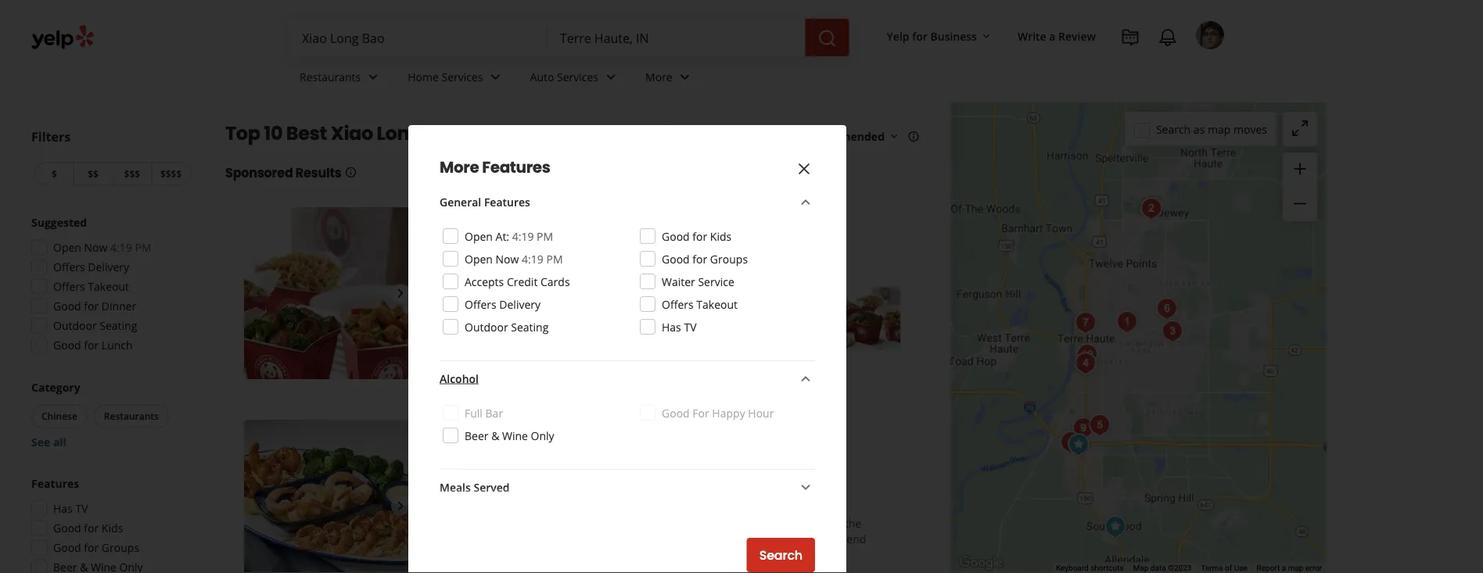 Task type: describe. For each thing, give the bounding box(es) containing it.
4:19 for offers delivery
[[110, 240, 132, 255]]

terre
[[514, 121, 563, 147]]

fast food button
[[435, 237, 486, 253]]

error
[[1306, 564, 1322, 573]]

cards
[[541, 274, 570, 289]]

us
[[490, 548, 502, 563]]

front
[[576, 319, 602, 334]]

0 horizontal spatial 41
[[627, 238, 640, 253]]

all
[[53, 435, 66, 450]]

red inside "based on our past experience with red lobster at bloomington, we thought the seafood was okay to poor and it's kinda pricey for the quality. and then my friend invited us to the…"
[[636, 517, 655, 531]]

at
[[700, 517, 710, 531]]

poor
[[559, 532, 584, 547]]

kids inside more features dialog
[[710, 229, 732, 244]]

ready
[[682, 319, 711, 334]]

1 vertical spatial chinese button
[[31, 405, 88, 428]]

filters
[[31, 128, 71, 145]]

tv inside more features dialog
[[684, 320, 697, 335]]

we
[[784, 517, 799, 531]]

full bar
[[465, 406, 503, 421]]

features for more features
[[482, 157, 551, 178]]

thought
[[802, 517, 842, 531]]

full
[[465, 406, 483, 421]]

for inside get delivery or takeout have it delivered to your front door or have it ready for pickup
[[714, 319, 729, 334]]

services for home services
[[442, 69, 483, 84]]

"based on our past experience with red lobster at bloomington, we thought the seafood was okay to poor and it's kinda pricey for the quality. and then my friend invited us to the…"
[[452, 517, 867, 563]]

©2023
[[1168, 564, 1192, 573]]

1 vertical spatial 41
[[682, 471, 694, 486]]

features inside group
[[31, 477, 79, 491]]

lobster inside "based on our past experience with red lobster at bloomington, we thought the seafood was okay to poor and it's kinda pricey for the quality. and then my friend invited us to the…"
[[658, 517, 697, 531]]

waiter service
[[662, 274, 735, 289]]

more link
[[633, 56, 707, 102]]

offers takeout inside more features dialog
[[662, 297, 738, 312]]

auto services
[[530, 69, 599, 84]]

until for panda express
[[467, 262, 490, 277]]

good for groups inside more features dialog
[[662, 252, 748, 266]]

groups inside group
[[102, 541, 139, 556]]

meals served button
[[440, 478, 815, 498]]

for
[[693, 406, 710, 421]]

general
[[440, 194, 481, 209]]

seafood link
[[435, 470, 479, 486]]

1 horizontal spatial hwy
[[657, 471, 679, 486]]

pm up the cards in the left of the page
[[547, 252, 563, 266]]

indiana
[[632, 121, 705, 147]]

0 horizontal spatial kids
[[102, 521, 123, 536]]

$ button
[[34, 162, 73, 186]]

get
[[448, 304, 468, 318]]

us
[[640, 471, 654, 486]]

previous image for red lobster
[[250, 497, 269, 516]]

have
[[448, 319, 474, 334]]

served
[[474, 480, 510, 495]]

credit
[[507, 274, 538, 289]]

my
[[817, 532, 833, 547]]

experience
[[552, 517, 608, 531]]

services for auto services
[[557, 69, 599, 84]]

$$
[[88, 167, 99, 180]]

accepts
[[465, 274, 504, 289]]

9:30
[[493, 262, 515, 277]]

24 chevron down v2 image for meals served
[[797, 478, 815, 497]]

best
[[286, 121, 327, 147]]

a for report
[[1282, 564, 1287, 573]]

map for moves
[[1208, 122, 1231, 137]]

1 it from the left
[[477, 319, 484, 334]]

report
[[1257, 564, 1280, 573]]

top 10 best xiao long bao near terre haute, indiana
[[225, 121, 705, 147]]

general features
[[440, 194, 530, 209]]

moves
[[1234, 122, 1268, 137]]

until for red lobster
[[467, 495, 490, 510]]

eastern house image
[[1070, 348, 1102, 380]]

american
[[488, 471, 533, 484]]

kinda
[[626, 532, 654, 547]]

see all
[[31, 435, 66, 450]]

pm for accepts credit cards
[[537, 229, 553, 244]]

open until 9:30 pm
[[435, 262, 534, 277]]

seating for good for dinner
[[100, 318, 137, 333]]

slideshow element for red lobster
[[244, 420, 416, 574]]

results
[[296, 164, 342, 182]]

24 chevron down v2 image for auto
[[602, 68, 621, 86]]

open for delivery
[[435, 262, 464, 277]]

open for accepts credit cards
[[465, 229, 493, 244]]

offers down accepts
[[465, 297, 497, 312]]

has inside more features dialog
[[662, 320, 681, 335]]

previous image for panda express
[[250, 284, 269, 303]]

lobster inside the red lobster (45 reviews)
[[469, 420, 528, 442]]

write a review
[[1018, 29, 1096, 43]]

category
[[31, 380, 80, 395]]

bao
[[426, 121, 462, 147]]

east star image
[[1068, 413, 1099, 444]]

happy dragon image
[[1072, 340, 1103, 371]]

24 chevron down v2 image for home
[[486, 68, 505, 86]]

pm up past
[[524, 495, 540, 510]]

now inside more features dialog
[[496, 252, 519, 266]]

and
[[768, 532, 788, 547]]

royal mandarin express image
[[1157, 316, 1189, 347]]

2 it from the left
[[673, 319, 680, 334]]

door
[[604, 319, 629, 334]]

and
[[586, 532, 606, 547]]

outdoor for offers
[[465, 320, 508, 335]]

0 horizontal spatial open now 4:19 pm
[[53, 240, 151, 255]]

1 vertical spatial has
[[53, 502, 73, 516]]

seating for offers delivery
[[511, 320, 549, 335]]

outdoor for good
[[53, 318, 97, 333]]

business
[[931, 29, 977, 43]]

for inside yelp for business button
[[913, 29, 928, 43]]

0 horizontal spatial red lobster image
[[244, 420, 416, 574]]

sponsored
[[225, 164, 293, 182]]

food
[[460, 239, 483, 252]]

map data ©2023
[[1134, 564, 1192, 573]]

projects image
[[1121, 28, 1140, 47]]

good for kids inside more features dialog
[[662, 229, 732, 244]]

pm for offers takeout
[[135, 240, 151, 255]]

china garden image
[[1112, 307, 1143, 338]]

chinese for the topmost the chinese button
[[495, 239, 532, 252]]

red lobster (45 reviews)
[[435, 420, 605, 461]]

group containing features
[[27, 476, 194, 574]]

search for search
[[760, 547, 803, 565]]

panda express
[[435, 207, 548, 229]]

0 horizontal spatial offers takeout
[[53, 279, 129, 294]]

$$ button
[[73, 162, 112, 186]]

chinese link
[[492, 237, 536, 253]]

beer
[[465, 428, 489, 443]]

red lobster image inside map region
[[1063, 430, 1095, 461]]

16 checkmark v2 image
[[435, 363, 448, 376]]

invited
[[452, 548, 487, 563]]

groups inside more features dialog
[[710, 252, 748, 266]]

24 chevron down v2 image inside alcohol dropdown button
[[797, 370, 815, 388]]

open now 4:19 pm inside more features dialog
[[465, 252, 563, 266]]

takeout inside get delivery or takeout have it delivered to your front door or have it ready for pickup
[[533, 304, 578, 318]]

3407
[[603, 471, 628, 486]]

terms
[[1202, 564, 1224, 573]]

4:19 for open now
[[512, 229, 534, 244]]

report a map error
[[1257, 564, 1322, 573]]

offers down waiter
[[662, 297, 694, 312]]

american (traditional) button
[[485, 470, 597, 486]]

1 vertical spatial or
[[632, 319, 643, 334]]

general features button
[[440, 193, 815, 213]]

search button
[[747, 538, 815, 573]]

24 chevron down v2 image for general
[[797, 193, 815, 212]]

for inside "based on our past experience with red lobster at bloomington, we thought the seafood was okay to poor and it's kinda pricey for the quality. and then my friend invited us to the…"
[[690, 532, 705, 547]]

terms of use link
[[1202, 564, 1248, 573]]

&
[[492, 428, 500, 443]]

notifications image
[[1159, 28, 1178, 47]]

1 horizontal spatial the
[[845, 517, 862, 531]]

have
[[646, 319, 670, 334]]

outdoor seating for for
[[53, 318, 137, 333]]

then
[[791, 532, 815, 547]]

write
[[1018, 29, 1047, 43]]

"based
[[452, 517, 487, 531]]

it's
[[609, 532, 623, 547]]

fast food link
[[435, 237, 486, 253]]

3407 s us hwy 41
[[603, 471, 694, 486]]

s
[[631, 471, 637, 486]]

next image for panda express
[[391, 284, 410, 303]]

friend
[[836, 532, 867, 547]]

3340
[[542, 238, 567, 253]]

expand map image
[[1291, 119, 1310, 138]]

24 chevron down v2 image for more
[[676, 68, 695, 86]]

offers down suggested
[[53, 260, 85, 275]]

meals served
[[440, 480, 510, 495]]



Task type: locate. For each thing, give the bounding box(es) containing it.
more down top 10 best xiao long bao near terre haute, indiana at the top left of the page
[[440, 157, 479, 178]]

to left the your
[[537, 319, 547, 334]]

auto
[[530, 69, 554, 84]]

1 horizontal spatial lobster
[[658, 517, 697, 531]]

report a map error link
[[1257, 564, 1322, 573]]

1 vertical spatial features
[[484, 194, 530, 209]]

delivery up "delivered" at the left of the page
[[470, 304, 516, 318]]

use
[[1235, 564, 1248, 573]]

only
[[531, 428, 555, 443]]

1 horizontal spatial kids
[[710, 229, 732, 244]]

open until 10:00 pm
[[435, 495, 540, 510]]

features down the all
[[31, 477, 79, 491]]

until up "based
[[467, 495, 490, 510]]

4:19 up the credit
[[522, 252, 544, 266]]

1 previous image from the top
[[250, 284, 269, 303]]

None search field
[[290, 19, 853, 56]]

0 vertical spatial to
[[537, 319, 547, 334]]

more for more
[[646, 69, 673, 84]]

1 horizontal spatial search
[[1157, 122, 1191, 137]]

1 horizontal spatial 24 chevron down v2 image
[[797, 478, 815, 497]]

1 horizontal spatial offers takeout
[[662, 297, 738, 312]]

suggested
[[31, 215, 87, 230]]

home
[[408, 69, 439, 84]]

pm inside group
[[135, 240, 151, 255]]

more inside dialog
[[440, 157, 479, 178]]

0 vertical spatial lobster
[[469, 420, 528, 442]]

long
[[377, 121, 422, 147]]

offers takeout
[[53, 279, 129, 294], [662, 297, 738, 312]]

the up friend
[[845, 517, 862, 531]]

seafood
[[452, 532, 493, 547]]

search inside button
[[760, 547, 803, 565]]

1 vertical spatial kids
[[102, 521, 123, 536]]

outdoor seating inside more features dialog
[[465, 320, 549, 335]]

seating down dinner
[[100, 318, 137, 333]]

open now 4:19 pm
[[53, 240, 151, 255], [465, 252, 563, 266]]

reviews)
[[563, 446, 605, 461]]

1 vertical spatial next image
[[391, 497, 410, 516]]

data
[[1151, 564, 1166, 573]]

24 chevron down v2 image up we
[[797, 478, 815, 497]]

1 horizontal spatial outdoor
[[465, 320, 508, 335]]

offers up good for dinner
[[53, 279, 85, 294]]

china wok image
[[1136, 193, 1168, 225]]

services right auto
[[557, 69, 599, 84]]

0 horizontal spatial red
[[435, 420, 465, 442]]

0 vertical spatial features
[[482, 157, 551, 178]]

a right report
[[1282, 564, 1287, 573]]

seafood
[[438, 471, 476, 484]]

0 horizontal spatial good for kids
[[53, 521, 123, 536]]

keyboard shortcuts button
[[1056, 563, 1124, 574]]

at:
[[496, 229, 509, 244]]

good for kids
[[662, 229, 732, 244], [53, 521, 123, 536]]

0 horizontal spatial hwy
[[603, 238, 625, 253]]

bar
[[486, 406, 503, 421]]

group containing category
[[28, 380, 194, 450]]

write a review link
[[1012, 22, 1103, 50]]

1 vertical spatial offers takeout
[[662, 297, 738, 312]]

1 next image from the top
[[391, 284, 410, 303]]

24 chevron down v2 image up indiana
[[676, 68, 695, 86]]

10:00
[[493, 495, 521, 510]]

1 horizontal spatial good for groups
[[662, 252, 748, 266]]

2 services from the left
[[557, 69, 599, 84]]

more up indiana
[[646, 69, 673, 84]]

2 horizontal spatial takeout
[[697, 297, 738, 312]]

as
[[1194, 122, 1205, 137]]

4:19 inside group
[[110, 240, 132, 255]]

great wall image
[[1070, 308, 1102, 339]]

$$$$ button
[[151, 162, 191, 186]]

0 horizontal spatial more
[[440, 157, 479, 178]]

delivery inside get delivery or takeout have it delivered to your front door or have it ready for pickup
[[470, 304, 516, 318]]

open now 4:19 pm up "accepts credit cards" on the left of page
[[465, 252, 563, 266]]

express
[[488, 207, 548, 229]]

good for lunch
[[53, 338, 133, 353]]

0 vertical spatial kids
[[710, 229, 732, 244]]

next image
[[391, 284, 410, 303], [391, 497, 410, 516]]

to right us
[[504, 548, 515, 563]]

0 vertical spatial groups
[[710, 252, 748, 266]]

offers takeout up good for dinner
[[53, 279, 129, 294]]

1 horizontal spatial more
[[646, 69, 673, 84]]

outdoor up good for lunch
[[53, 318, 97, 333]]

user actions element
[[875, 20, 1247, 116]]

0 horizontal spatial seating
[[100, 318, 137, 333]]

first wok image
[[1152, 293, 1183, 325]]

24 chevron down v2 image inside general features dropdown button
[[797, 193, 815, 212]]

or right the "door"
[[632, 319, 643, 334]]

more features dialog
[[0, 0, 1484, 574]]

map right as
[[1208, 122, 1231, 137]]

royal mandarin express image
[[1085, 410, 1116, 441]]

1 horizontal spatial or
[[632, 319, 643, 334]]

2 next image from the top
[[391, 497, 410, 516]]

41 right us
[[682, 471, 694, 486]]

slideshow element for panda express
[[244, 207, 416, 380]]

0 horizontal spatial or
[[518, 304, 530, 318]]

features down terre in the left of the page
[[482, 157, 551, 178]]

the down the at
[[708, 532, 725, 547]]

search left as
[[1157, 122, 1191, 137]]

2 vertical spatial features
[[31, 477, 79, 491]]

1 vertical spatial red
[[636, 517, 655, 531]]

until
[[467, 262, 490, 277], [467, 495, 490, 510]]

2 until from the top
[[467, 495, 490, 510]]

hwy right us
[[657, 471, 679, 486]]

dinner
[[102, 299, 136, 314]]

outdoor seating down "accepts credit cards" on the left of page
[[465, 320, 549, 335]]

delivery inside more features dialog
[[499, 297, 541, 312]]

seating left the your
[[511, 320, 549, 335]]

0 vertical spatial good for groups
[[662, 252, 748, 266]]

1 vertical spatial slideshow element
[[244, 420, 416, 574]]

0 horizontal spatial chinese
[[41, 410, 77, 423]]

more for more features
[[440, 157, 479, 178]]

16 chevron down v2 image
[[980, 30, 993, 43]]

red lobster image
[[244, 420, 416, 574], [1063, 430, 1095, 461]]

0 vertical spatial more
[[646, 69, 673, 84]]

1 vertical spatial search
[[760, 547, 803, 565]]

0 vertical spatial chinese button
[[492, 237, 536, 253]]

group containing suggested
[[27, 215, 194, 358]]

$$$$
[[160, 167, 182, 180]]

group
[[1283, 153, 1318, 221], [27, 215, 194, 358], [28, 380, 194, 450], [27, 476, 194, 574]]

features up 'open at: 4:19 pm'
[[484, 194, 530, 209]]

red up kinda on the bottom left
[[636, 517, 655, 531]]

offers delivery inside more features dialog
[[465, 297, 541, 312]]

0 vertical spatial map
[[1208, 122, 1231, 137]]

1 vertical spatial has tv
[[53, 502, 88, 516]]

1 vertical spatial tv
[[75, 502, 88, 516]]

zoom in image
[[1291, 160, 1310, 178]]

pm right 9:30
[[518, 262, 534, 277]]

good for kids inside group
[[53, 521, 123, 536]]

good
[[662, 229, 690, 244], [662, 252, 690, 266], [53, 299, 81, 314], [53, 338, 81, 353], [662, 406, 690, 421], [53, 521, 81, 536], [53, 541, 81, 556]]

1 horizontal spatial chinese
[[495, 239, 532, 252]]

restaurants inside business categories element
[[300, 69, 361, 84]]

0 horizontal spatial good for groups
[[53, 541, 139, 556]]

0 vertical spatial the
[[845, 517, 862, 531]]

sponsored results
[[225, 164, 342, 182]]

0 horizontal spatial outdoor seating
[[53, 318, 137, 333]]

has tv inside group
[[53, 502, 88, 516]]

24 chevron down v2 image
[[364, 68, 383, 86], [486, 68, 505, 86], [602, 68, 621, 86], [797, 193, 815, 212], [797, 370, 815, 388]]

has tv inside more features dialog
[[662, 320, 697, 335]]

keyboard
[[1056, 564, 1089, 573]]

bloomington,
[[713, 517, 781, 531]]

offers delivery inside group
[[53, 260, 129, 275]]

panda express link
[[435, 207, 548, 229]]

hwy right 'south'
[[603, 238, 625, 253]]

0 horizontal spatial groups
[[102, 541, 139, 556]]

south
[[570, 238, 600, 253]]

pm for delivery
[[518, 262, 534, 277]]

1 vertical spatial groups
[[102, 541, 139, 556]]

outdoor down get
[[465, 320, 508, 335]]

red left beer
[[435, 420, 465, 442]]

fast food
[[438, 239, 483, 252]]

1 vertical spatial until
[[467, 495, 490, 510]]

delivery up dinner
[[88, 260, 129, 275]]

on
[[490, 517, 504, 531]]

1 horizontal spatial takeout
[[533, 304, 578, 318]]

outdoor seating for delivery
[[465, 320, 549, 335]]

groups
[[710, 252, 748, 266], [102, 541, 139, 556]]

panera bread image
[[1100, 512, 1132, 543]]

yelp
[[887, 29, 910, 43]]

panda
[[435, 207, 484, 229]]

0 horizontal spatial search
[[760, 547, 803, 565]]

0 vertical spatial hwy
[[603, 238, 625, 253]]

panda express image
[[244, 207, 416, 380]]

to inside get delivery or takeout have it delivered to your front door or have it ready for pickup
[[537, 319, 547, 334]]

near
[[465, 121, 511, 147]]

0 horizontal spatial the
[[708, 532, 725, 547]]

0 horizontal spatial services
[[442, 69, 483, 84]]

2 previous image from the top
[[250, 497, 269, 516]]

10
[[264, 121, 283, 147]]

or up "delivered" at the left of the page
[[518, 304, 530, 318]]

map left error
[[1289, 564, 1304, 573]]

1 horizontal spatial red lobster image
[[1063, 430, 1095, 461]]

24 chevron down v2 image inside restaurants link
[[364, 68, 383, 86]]

4:19 up dinner
[[110, 240, 132, 255]]

restaurants up xiao
[[300, 69, 361, 84]]

0 vertical spatial next image
[[391, 284, 410, 303]]

waiter
[[662, 274, 696, 289]]

2 vertical spatial to
[[504, 548, 515, 563]]

24 chevron down v2 image inside more link
[[676, 68, 695, 86]]

has tv
[[662, 320, 697, 335], [53, 502, 88, 516]]

delivery right '16 checkmark v2' "icon" at the bottom left of page
[[451, 363, 488, 376]]

0 horizontal spatial a
[[1050, 29, 1056, 43]]

open for offers takeout
[[53, 240, 81, 255]]

get delivery or takeout have it delivered to your front door or have it ready for pickup
[[448, 304, 766, 334]]

of
[[1225, 564, 1233, 573]]

to
[[537, 319, 547, 334], [546, 532, 556, 547], [504, 548, 515, 563]]

1 services from the left
[[442, 69, 483, 84]]

1 vertical spatial good for groups
[[53, 541, 139, 556]]

review
[[1059, 29, 1096, 43]]

previous image
[[250, 284, 269, 303], [250, 497, 269, 516]]

1 horizontal spatial restaurants
[[300, 69, 361, 84]]

restaurants button
[[94, 405, 169, 428]]

1 horizontal spatial groups
[[710, 252, 748, 266]]

xiao
[[331, 121, 373, 147]]

now down 'open at: 4:19 pm'
[[496, 252, 519, 266]]

pm right chinese link
[[537, 229, 553, 244]]

search for search as map moves
[[1157, 122, 1191, 137]]

1 horizontal spatial has
[[662, 320, 681, 335]]

magic wok image
[[1056, 427, 1087, 459]]

services right home
[[442, 69, 483, 84]]

okay
[[519, 532, 543, 547]]

google image
[[955, 553, 1007, 574]]

american (traditional)
[[488, 471, 594, 484]]

has down the all
[[53, 502, 73, 516]]

chinese up 9:30
[[495, 239, 532, 252]]

a
[[1050, 29, 1056, 43], [1282, 564, 1287, 573]]

zoom out image
[[1291, 194, 1310, 213]]

1 horizontal spatial outdoor seating
[[465, 320, 549, 335]]

pickup
[[732, 319, 766, 334]]

1 vertical spatial lobster
[[658, 517, 697, 531]]

delivery down the credit
[[499, 297, 541, 312]]

quality.
[[728, 532, 765, 547]]

chinese up the all
[[41, 410, 77, 423]]

1 vertical spatial offers delivery
[[465, 297, 541, 312]]

takeout up dinner
[[88, 279, 129, 294]]

1 slideshow element from the top
[[244, 207, 416, 380]]

0 horizontal spatial restaurants
[[104, 410, 159, 423]]

1 horizontal spatial open now 4:19 pm
[[465, 252, 563, 266]]

0 horizontal spatial outdoor
[[53, 318, 97, 333]]

a right the write
[[1050, 29, 1056, 43]]

24 chevron down v2 image inside meals served "dropdown button"
[[797, 478, 815, 497]]

0 vertical spatial 24 chevron down v2 image
[[676, 68, 695, 86]]

0 vertical spatial red
[[435, 420, 465, 442]]

1 vertical spatial previous image
[[250, 497, 269, 516]]

1 horizontal spatial services
[[557, 69, 599, 84]]

delivered
[[487, 319, 534, 334]]

a for write
[[1050, 29, 1056, 43]]

next image for red lobster
[[391, 497, 410, 516]]

good for happy hour
[[662, 406, 774, 421]]

chinese button up 9:30
[[492, 237, 536, 253]]

outdoor seating down good for dinner
[[53, 318, 137, 333]]

takeout inside group
[[88, 279, 129, 294]]

chinese
[[495, 239, 532, 252], [41, 410, 77, 423]]

search down we
[[760, 547, 803, 565]]

offers delivery up "delivered" at the left of the page
[[465, 297, 541, 312]]

0 horizontal spatial has tv
[[53, 502, 88, 516]]

business categories element
[[287, 56, 1225, 102]]

to right okay
[[546, 532, 556, 547]]

0 vertical spatial or
[[518, 304, 530, 318]]

$
[[52, 167, 57, 180]]

chinese button up the all
[[31, 405, 88, 428]]

chinese for bottom the chinese button
[[41, 410, 77, 423]]

0 vertical spatial has
[[662, 320, 681, 335]]

has tv down waiter
[[662, 320, 697, 335]]

takeout inside more features dialog
[[697, 297, 738, 312]]

seating inside more features dialog
[[511, 320, 549, 335]]

1 vertical spatial hwy
[[657, 471, 679, 486]]

1 horizontal spatial chinese button
[[492, 237, 536, 253]]

0 vertical spatial previous image
[[250, 284, 269, 303]]

1 horizontal spatial tv
[[684, 320, 697, 335]]

restaurants down lunch
[[104, 410, 159, 423]]

slideshow element
[[244, 207, 416, 380], [244, 420, 416, 574]]

search as map moves
[[1157, 122, 1268, 137]]

more inside business categories element
[[646, 69, 673, 84]]

24 chevron down v2 image inside the auto services link
[[602, 68, 621, 86]]

shortcuts
[[1091, 564, 1124, 573]]

0 vertical spatial offers takeout
[[53, 279, 129, 294]]

search image
[[818, 29, 837, 48]]

auto services link
[[518, 56, 633, 102]]

2 slideshow element from the top
[[244, 420, 416, 574]]

41 down general features dropdown button
[[627, 238, 640, 253]]

map for error
[[1289, 564, 1304, 573]]

1 horizontal spatial good for kids
[[662, 229, 732, 244]]

restaurants for restaurants button
[[104, 410, 159, 423]]

24 chevron down v2 image inside home services link
[[486, 68, 505, 86]]

0 horizontal spatial map
[[1208, 122, 1231, 137]]

has left ready
[[662, 320, 681, 335]]

24 chevron down v2 image
[[676, 68, 695, 86], [797, 478, 815, 497]]

0 vertical spatial chinese
[[495, 239, 532, 252]]

takeout up the your
[[533, 304, 578, 318]]

4:19 right at:
[[512, 229, 534, 244]]

our
[[506, 517, 524, 531]]

1 until from the top
[[467, 262, 490, 277]]

with
[[611, 517, 633, 531]]

0 vertical spatial slideshow element
[[244, 207, 416, 380]]

happy
[[712, 406, 746, 421]]

red inside the red lobster (45 reviews)
[[435, 420, 465, 442]]

restaurants for restaurants link at the left top
[[300, 69, 361, 84]]

1 vertical spatial more
[[440, 157, 479, 178]]

1 vertical spatial the
[[708, 532, 725, 547]]

outdoor inside more features dialog
[[465, 320, 508, 335]]

pm up dinner
[[135, 240, 151, 255]]

until left 9:30
[[467, 262, 490, 277]]

takeout down service
[[697, 297, 738, 312]]

features inside general features dropdown button
[[484, 194, 530, 209]]

see
[[31, 435, 50, 450]]

alcohol
[[440, 371, 479, 386]]

0 vertical spatial restaurants
[[300, 69, 361, 84]]

1 horizontal spatial map
[[1289, 564, 1304, 573]]

close image
[[795, 160, 814, 178]]

0 vertical spatial a
[[1050, 29, 1056, 43]]

chinese inside group
[[41, 410, 77, 423]]

(45
[[545, 446, 560, 461]]

16 info v2 image
[[345, 166, 357, 179]]

map region
[[801, 28, 1402, 574]]

now down suggested
[[84, 240, 108, 255]]

restaurants inside button
[[104, 410, 159, 423]]

0 horizontal spatial tv
[[75, 502, 88, 516]]

0 horizontal spatial it
[[477, 319, 484, 334]]

0 horizontal spatial offers delivery
[[53, 260, 129, 275]]

has tv down the all
[[53, 502, 88, 516]]

search
[[1157, 122, 1191, 137], [760, 547, 803, 565]]

open now 4:19 pm down suggested
[[53, 240, 151, 255]]

wine
[[502, 428, 528, 443]]

0 vertical spatial good for kids
[[662, 229, 732, 244]]

1 horizontal spatial 41
[[682, 471, 694, 486]]

offers takeout up ready
[[662, 297, 738, 312]]

fast
[[438, 239, 458, 252]]

0 horizontal spatial now
[[84, 240, 108, 255]]

offers delivery up good for dinner
[[53, 260, 129, 275]]

1 vertical spatial to
[[546, 532, 556, 547]]

offers
[[53, 260, 85, 275], [53, 279, 85, 294], [465, 297, 497, 312], [662, 297, 694, 312]]

map
[[1134, 564, 1149, 573]]

features for general features
[[484, 194, 530, 209]]

16 info v2 image
[[908, 130, 920, 143]]



Task type: vqa. For each thing, say whether or not it's contained in the screenshot.
Terms of Use link
yes



